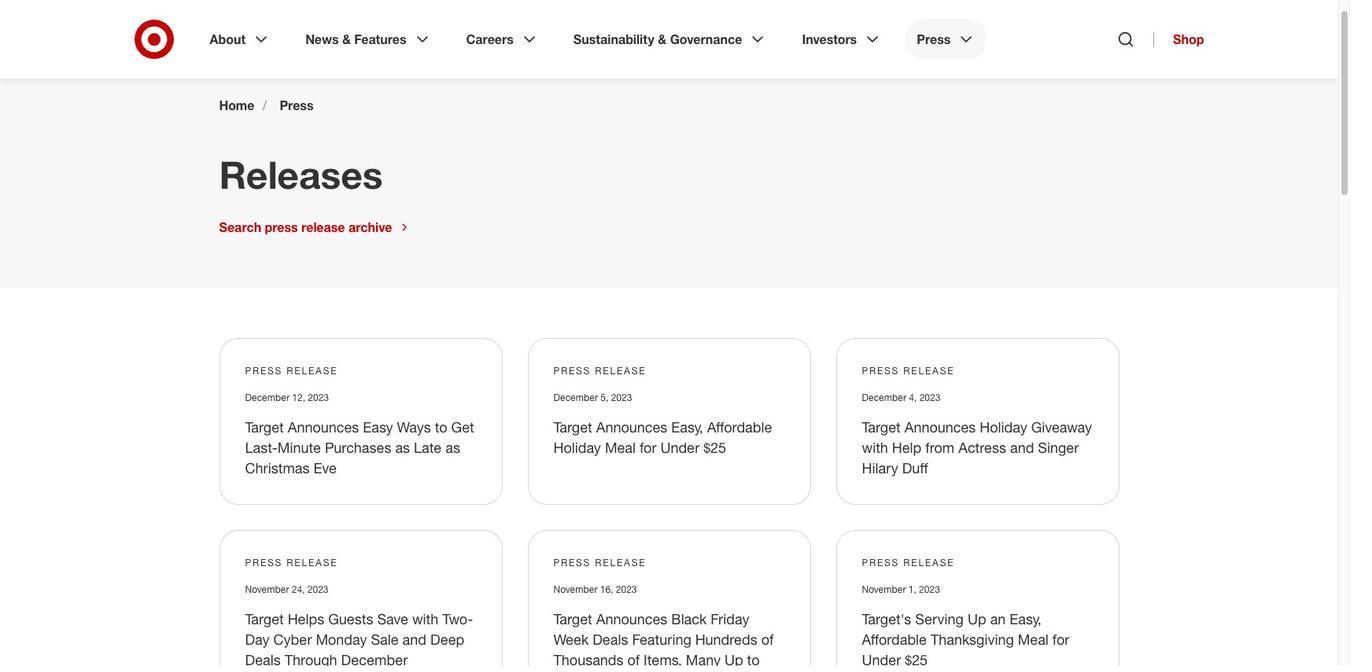 Task type: vqa. For each thing, say whether or not it's contained in the screenshot.
the bottommost of
yes



Task type: locate. For each thing, give the bounding box(es) containing it.
1 as from the left
[[395, 439, 410, 456]]

1 vertical spatial affordable
[[862, 631, 927, 648]]

2023 for black
[[616, 584, 637, 596]]

for inside target announces easy, affordable holiday meal for under $25
[[640, 439, 657, 456]]

search
[[219, 220, 261, 235]]

duff
[[902, 460, 928, 477]]

press link
[[906, 19, 987, 60], [280, 98, 314, 113]]

target for target announces easy, affordable holiday meal for under $25
[[554, 419, 592, 436]]

holiday down december 5, 2023
[[554, 439, 601, 456]]

deals down day
[[245, 651, 281, 667]]

1 horizontal spatial $25
[[905, 651, 928, 667]]

easy, inside target announces easy, affordable holiday meal for under $25
[[671, 419, 703, 436]]

1 horizontal spatial deals
[[593, 631, 628, 648]]

target inside target helps guests save with two- day cyber monday sale and deep deals through december
[[245, 611, 284, 628]]

deals
[[593, 631, 628, 648], [245, 651, 281, 667]]

0 vertical spatial press link
[[906, 19, 987, 60]]

target up day
[[245, 611, 284, 628]]

16,
[[600, 584, 613, 596]]

meal inside target's serving up an easy, affordable thanksgiving meal for under $25
[[1018, 631, 1049, 648]]

eve
[[314, 460, 337, 477]]

1 horizontal spatial with
[[862, 439, 888, 456]]

with for hilary
[[862, 439, 888, 456]]

2 november from the left
[[554, 584, 598, 596]]

0 horizontal spatial up
[[725, 651, 743, 667]]

november for target's serving up an easy, affordable thanksgiving meal for under $25
[[862, 584, 906, 596]]

0 horizontal spatial meal
[[605, 439, 636, 456]]

press for target announces easy, affordable holiday meal for under $25
[[554, 365, 591, 377]]

1 horizontal spatial and
[[1010, 439, 1034, 456]]

affordable
[[707, 419, 772, 436], [862, 631, 927, 648]]

0 horizontal spatial as
[[395, 439, 410, 456]]

items,
[[644, 651, 682, 667]]

target inside target announces easy ways to get last-minute purchases as late as christmas eve
[[245, 419, 284, 436]]

2023 right 1,
[[919, 584, 940, 596]]

0 horizontal spatial &
[[342, 31, 351, 47]]

deep
[[430, 631, 464, 648]]

1 horizontal spatial for
[[1053, 631, 1070, 648]]

november for target announces black friday week deals featuring hundreds of thousands of items, many up 
[[554, 584, 598, 596]]

easy, inside target's serving up an easy, affordable thanksgiving meal for under $25
[[1010, 611, 1042, 628]]

1 vertical spatial meal
[[1018, 631, 1049, 648]]

announces up from
[[905, 419, 976, 436]]

serving
[[915, 611, 964, 628]]

0 vertical spatial for
[[640, 439, 657, 456]]

target announces holiday giveaway with help from actress and singer hilary duff link
[[862, 419, 1092, 477]]

actress
[[959, 439, 1006, 456]]

0 vertical spatial under
[[661, 439, 700, 456]]

of left items,
[[628, 651, 640, 667]]

release up 24,
[[287, 557, 338, 569]]

1 horizontal spatial november
[[554, 584, 598, 596]]

of right hundreds
[[762, 631, 774, 648]]

deals up thousands
[[593, 631, 628, 648]]

1 vertical spatial press link
[[280, 98, 314, 113]]

news
[[305, 31, 339, 47]]

release up 12, at left bottom
[[287, 365, 338, 377]]

november left 16, at the left of the page
[[554, 584, 598, 596]]

press release for target helps guests save with two- day cyber monday sale and deep deals through december
[[245, 557, 338, 569]]

as
[[395, 439, 410, 456], [446, 439, 460, 456]]

2023 right 4,
[[920, 392, 941, 404]]

features
[[354, 31, 407, 47]]

press release up 1,
[[862, 557, 955, 569]]

sustainability & governance link
[[563, 19, 779, 60]]

up down hundreds
[[725, 651, 743, 667]]

december
[[245, 392, 290, 404], [554, 392, 598, 404], [862, 392, 907, 404], [341, 651, 408, 667]]

holiday inside target announces holiday giveaway with help from actress and singer hilary duff
[[980, 419, 1027, 436]]

hilary
[[862, 460, 898, 477]]

deals inside target helps guests save with two- day cyber monday sale and deep deals through december
[[245, 651, 281, 667]]

1 vertical spatial easy,
[[1010, 611, 1042, 628]]

1 horizontal spatial under
[[862, 651, 901, 667]]

0 vertical spatial and
[[1010, 439, 1034, 456]]

2023 for easy
[[308, 392, 329, 404]]

press release
[[245, 365, 338, 377], [554, 365, 646, 377], [862, 365, 955, 377], [245, 557, 338, 569], [554, 557, 646, 569], [862, 557, 955, 569]]

november left 1,
[[862, 584, 906, 596]]

meal
[[605, 439, 636, 456], [1018, 631, 1049, 648]]

0 horizontal spatial easy,
[[671, 419, 703, 436]]

target helps guests save with two- day cyber monday sale and deep deals through december
[[245, 611, 473, 667]]

december inside target helps guests save with two- day cyber monday sale and deep deals through december
[[341, 651, 408, 667]]

$25
[[704, 439, 726, 456], [905, 651, 928, 667]]

up inside 'target announces black friday week deals featuring hundreds of thousands of items, many up'
[[725, 651, 743, 667]]

for
[[640, 439, 657, 456], [1053, 631, 1070, 648]]

guests
[[328, 611, 373, 628]]

november left 24,
[[245, 584, 289, 596]]

2023 right 16, at the left of the page
[[616, 584, 637, 596]]

& for news
[[342, 31, 351, 47]]

announces up minute
[[288, 419, 359, 436]]

november
[[245, 584, 289, 596], [554, 584, 598, 596], [862, 584, 906, 596]]

2023 right 24,
[[308, 584, 329, 596]]

day
[[245, 631, 270, 648]]

press release up 5,
[[554, 365, 646, 377]]

0 horizontal spatial for
[[640, 439, 657, 456]]

release up 5,
[[595, 365, 646, 377]]

release up 1,
[[904, 557, 955, 569]]

1 vertical spatial under
[[862, 651, 901, 667]]

target announces black friday week deals featuring hundreds of thousands of items, many up link
[[554, 611, 774, 667]]

1 horizontal spatial &
[[658, 31, 667, 47]]

1 horizontal spatial as
[[446, 439, 460, 456]]

0 horizontal spatial of
[[628, 651, 640, 667]]

release up 4,
[[904, 365, 955, 377]]

0 horizontal spatial press link
[[280, 98, 314, 113]]

target inside target announces holiday giveaway with help from actress and singer hilary duff
[[862, 419, 901, 436]]

1 vertical spatial $25
[[905, 651, 928, 667]]

announces up featuring
[[596, 611, 668, 628]]

meal down 5,
[[605, 439, 636, 456]]

0 vertical spatial holiday
[[980, 419, 1027, 436]]

release up 16, at the left of the page
[[595, 557, 646, 569]]

0 horizontal spatial and
[[403, 631, 426, 648]]

0 vertical spatial up
[[968, 611, 987, 628]]

&
[[342, 31, 351, 47], [658, 31, 667, 47]]

releases
[[219, 152, 383, 198]]

1 vertical spatial with
[[412, 611, 438, 628]]

0 horizontal spatial under
[[661, 439, 700, 456]]

0 horizontal spatial november
[[245, 584, 289, 596]]

0 horizontal spatial $25
[[704, 439, 726, 456]]

to
[[435, 419, 447, 436]]

2023 for holiday
[[920, 392, 941, 404]]

announces inside target announces easy ways to get last-minute purchases as late as christmas eve
[[288, 419, 359, 436]]

shop
[[1173, 31, 1204, 47]]

0 vertical spatial meal
[[605, 439, 636, 456]]

0 vertical spatial deals
[[593, 631, 628, 648]]

1 vertical spatial holiday
[[554, 439, 601, 456]]

announces inside 'target announces black friday week deals featuring hundreds of thousands of items, many up'
[[596, 611, 668, 628]]

release for up
[[904, 557, 955, 569]]

1 horizontal spatial up
[[968, 611, 987, 628]]

& right news
[[342, 31, 351, 47]]

press for target announces holiday giveaway with help from actress and singer hilary duff
[[862, 365, 900, 377]]

0 vertical spatial of
[[762, 631, 774, 648]]

as down get
[[446, 439, 460, 456]]

release for holiday
[[904, 365, 955, 377]]

target announces easy, affordable holiday meal for under $25
[[554, 419, 772, 456]]

with
[[862, 439, 888, 456], [412, 611, 438, 628]]

target up the week
[[554, 611, 592, 628]]

2023 right 12, at left bottom
[[308, 392, 329, 404]]

target helps guests save with two- day cyber monday sale and deep deals through december link
[[245, 611, 473, 667]]

0 vertical spatial affordable
[[707, 419, 772, 436]]

press for target's serving up an easy, affordable thanksgiving meal for under $25
[[862, 557, 900, 569]]

target for target announces easy ways to get last-minute purchases as late as christmas eve
[[245, 419, 284, 436]]

0 vertical spatial $25
[[704, 439, 726, 456]]

announces inside target announces holiday giveaway with help from actress and singer hilary duff
[[905, 419, 976, 436]]

0 vertical spatial easy,
[[671, 419, 703, 436]]

press release up the december 12, 2023
[[245, 365, 338, 377]]

0 horizontal spatial with
[[412, 611, 438, 628]]

target's serving up an easy, affordable thanksgiving meal for under $25
[[862, 611, 1070, 667]]

up
[[968, 611, 987, 628], [725, 651, 743, 667]]

2 horizontal spatial november
[[862, 584, 906, 596]]

2 as from the left
[[446, 439, 460, 456]]

holiday
[[980, 419, 1027, 436], [554, 439, 601, 456]]

up up thanksgiving
[[968, 611, 987, 628]]

as down ways
[[395, 439, 410, 456]]

2023 right 5,
[[611, 392, 632, 404]]

2023
[[308, 392, 329, 404], [611, 392, 632, 404], [920, 392, 941, 404], [308, 584, 329, 596], [616, 584, 637, 596], [919, 584, 940, 596]]

0 horizontal spatial holiday
[[554, 439, 601, 456]]

1 horizontal spatial meal
[[1018, 631, 1049, 648]]

two-
[[442, 611, 473, 628]]

easy,
[[671, 419, 703, 436], [1010, 611, 1042, 628]]

december left 12, at left bottom
[[245, 392, 290, 404]]

announces inside target announces easy, affordable holiday meal for under $25
[[596, 419, 668, 436]]

announces down 5,
[[596, 419, 668, 436]]

thanksgiving
[[931, 631, 1014, 648]]

december left 5,
[[554, 392, 598, 404]]

press
[[917, 31, 951, 47], [280, 98, 314, 113], [245, 365, 283, 377], [554, 365, 591, 377], [862, 365, 900, 377], [245, 557, 283, 569], [554, 557, 591, 569], [862, 557, 900, 569]]

press for target helps guests save with two- day cyber monday sale and deep deals through december
[[245, 557, 283, 569]]

december 4, 2023
[[862, 392, 941, 404]]

target for target helps guests save with two- day cyber monday sale and deep deals through december
[[245, 611, 284, 628]]

and right sale
[[403, 631, 426, 648]]

target up last-
[[245, 419, 284, 436]]

under inside target announces easy, affordable holiday meal for under $25
[[661, 439, 700, 456]]

0 vertical spatial with
[[862, 439, 888, 456]]

1 horizontal spatial easy,
[[1010, 611, 1042, 628]]

november 16, 2023
[[554, 584, 637, 596]]

announces for last-
[[288, 419, 359, 436]]

press for target announces easy ways to get last-minute purchases as late as christmas eve
[[245, 365, 283, 377]]

december down sale
[[341, 651, 408, 667]]

press release up november 24, 2023
[[245, 557, 338, 569]]

1 november from the left
[[245, 584, 289, 596]]

target down december 5, 2023
[[554, 419, 592, 436]]

target inside target announces easy, affordable holiday meal for under $25
[[554, 419, 592, 436]]

release for black
[[595, 557, 646, 569]]

careers link
[[455, 19, 550, 60]]

& left governance
[[658, 31, 667, 47]]

target up help
[[862, 419, 901, 436]]

1 horizontal spatial holiday
[[980, 419, 1027, 436]]

press release up 4,
[[862, 365, 955, 377]]

under
[[661, 439, 700, 456], [862, 651, 901, 667]]

with up "deep"
[[412, 611, 438, 628]]

announces
[[288, 419, 359, 436], [596, 419, 668, 436], [905, 419, 976, 436], [596, 611, 668, 628]]

release
[[287, 365, 338, 377], [595, 365, 646, 377], [904, 365, 955, 377], [287, 557, 338, 569], [595, 557, 646, 569], [904, 557, 955, 569]]

1 vertical spatial and
[[403, 631, 426, 648]]

press release up the "november 16, 2023"
[[554, 557, 646, 569]]

release for easy,
[[595, 365, 646, 377]]

release for guests
[[287, 557, 338, 569]]

and left singer at the right bottom
[[1010, 439, 1034, 456]]

holiday up actress
[[980, 419, 1027, 436]]

week
[[554, 631, 589, 648]]

target inside 'target announces black friday week deals featuring hundreds of thousands of items, many up'
[[554, 611, 592, 628]]

november 1, 2023
[[862, 584, 940, 596]]

help
[[892, 439, 922, 456]]

press
[[265, 220, 298, 235]]

1 vertical spatial deals
[[245, 651, 281, 667]]

holiday inside target announces easy, affordable holiday meal for under $25
[[554, 439, 601, 456]]

0 horizontal spatial affordable
[[707, 419, 772, 436]]

$25 inside target's serving up an easy, affordable thanksgiving meal for under $25
[[905, 651, 928, 667]]

giveaway
[[1031, 419, 1092, 436]]

shop link
[[1154, 31, 1204, 47]]

with up hilary
[[862, 439, 888, 456]]

minute
[[278, 439, 321, 456]]

december left 4,
[[862, 392, 907, 404]]

with inside target announces holiday giveaway with help from actress and singer hilary duff
[[862, 439, 888, 456]]

0 horizontal spatial deals
[[245, 651, 281, 667]]

1 vertical spatial up
[[725, 651, 743, 667]]

december for target announces easy ways to get last-minute purchases as late as christmas eve
[[245, 392, 290, 404]]

of
[[762, 631, 774, 648], [628, 651, 640, 667]]

2 & from the left
[[658, 31, 667, 47]]

1 horizontal spatial affordable
[[862, 631, 927, 648]]

meal right thanksgiving
[[1018, 631, 1049, 648]]

2023 for up
[[919, 584, 940, 596]]

3 november from the left
[[862, 584, 906, 596]]

december 12, 2023
[[245, 392, 329, 404]]

and inside target helps guests save with two- day cyber monday sale and deep deals through december
[[403, 631, 426, 648]]

with inside target helps guests save with two- day cyber monday sale and deep deals through december
[[412, 611, 438, 628]]

1 & from the left
[[342, 31, 351, 47]]

an
[[990, 611, 1006, 628]]

1 vertical spatial for
[[1053, 631, 1070, 648]]

target
[[245, 419, 284, 436], [554, 419, 592, 436], [862, 419, 901, 436], [245, 611, 284, 628], [554, 611, 592, 628]]



Task type: describe. For each thing, give the bounding box(es) containing it.
archive
[[349, 220, 392, 235]]

black
[[671, 611, 707, 628]]

press for target announces black friday week deals featuring hundreds of thousands of items, many up 
[[554, 557, 591, 569]]

affordable inside target announces easy, affordable holiday meal for under $25
[[707, 419, 772, 436]]

through
[[285, 651, 337, 667]]

2023 for easy,
[[611, 392, 632, 404]]

target's serving up an easy, affordable thanksgiving meal for under $25 link
[[862, 611, 1070, 667]]

1 vertical spatial of
[[628, 651, 640, 667]]

get
[[451, 419, 474, 436]]

target announces easy ways to get last-minute purchases as late as christmas eve link
[[245, 419, 474, 477]]

affordable inside target's serving up an easy, affordable thanksgiving meal for under $25
[[862, 631, 927, 648]]

save
[[377, 611, 408, 628]]

and inside target announces holiday giveaway with help from actress and singer hilary duff
[[1010, 439, 1034, 456]]

sale
[[371, 631, 399, 648]]

monday
[[316, 631, 367, 648]]

$25 inside target announces easy, affordable holiday meal for under $25
[[704, 439, 726, 456]]

announces for from
[[905, 419, 976, 436]]

cyber
[[273, 631, 312, 648]]

1 horizontal spatial of
[[762, 631, 774, 648]]

1,
[[909, 584, 917, 596]]

from
[[926, 439, 955, 456]]

with for and
[[412, 611, 438, 628]]

singer
[[1038, 439, 1079, 456]]

press release for target announces easy ways to get last-minute purchases as late as christmas eve
[[245, 365, 338, 377]]

home link
[[219, 98, 254, 113]]

24,
[[292, 584, 305, 596]]

november 24, 2023
[[245, 584, 329, 596]]

announces for for
[[596, 419, 668, 436]]

news & features
[[305, 31, 407, 47]]

deals inside 'target announces black friday week deals featuring hundreds of thousands of items, many up'
[[593, 631, 628, 648]]

december for target announces holiday giveaway with help from actress and singer hilary duff
[[862, 392, 907, 404]]

easy
[[363, 419, 393, 436]]

about link
[[199, 19, 282, 60]]

press release for target's serving up an easy, affordable thanksgiving meal for under $25
[[862, 557, 955, 569]]

last-
[[245, 439, 278, 456]]

featuring
[[632, 631, 692, 648]]

4,
[[909, 392, 917, 404]]

late
[[414, 439, 442, 456]]

under inside target's serving up an easy, affordable thanksgiving meal for under $25
[[862, 651, 901, 667]]

up inside target's serving up an easy, affordable thanksgiving meal for under $25
[[968, 611, 987, 628]]

press release for target announces holiday giveaway with help from actress and singer hilary duff
[[862, 365, 955, 377]]

news & features link
[[294, 19, 443, 60]]

helps
[[288, 611, 324, 628]]

december for target announces easy, affordable holiday meal for under $25
[[554, 392, 598, 404]]

& for sustainability
[[658, 31, 667, 47]]

release
[[301, 220, 345, 235]]

friday
[[711, 611, 750, 628]]

many
[[686, 651, 721, 667]]

search press release archive link
[[219, 220, 411, 235]]

investors
[[802, 31, 857, 47]]

investors link
[[791, 19, 893, 60]]

thousands
[[554, 651, 624, 667]]

christmas
[[245, 460, 310, 477]]

target for target announces black friday week deals featuring hundreds of thousands of items, many up 
[[554, 611, 592, 628]]

november for target helps guests save with two- day cyber monday sale and deep deals through december
[[245, 584, 289, 596]]

announces for featuring
[[596, 611, 668, 628]]

1 horizontal spatial press link
[[906, 19, 987, 60]]

for inside target's serving up an easy, affordable thanksgiving meal for under $25
[[1053, 631, 1070, 648]]

5,
[[601, 392, 609, 404]]

2023 for guests
[[308, 584, 329, 596]]

12,
[[292, 392, 305, 404]]

release for easy
[[287, 365, 338, 377]]

press release for target announces black friday week deals featuring hundreds of thousands of items, many up 
[[554, 557, 646, 569]]

hundreds
[[695, 631, 758, 648]]

press release for target announces easy, affordable holiday meal for under $25
[[554, 365, 646, 377]]

search press release archive
[[219, 220, 392, 235]]

target announces easy ways to get last-minute purchases as late as christmas eve
[[245, 419, 474, 477]]

target for target announces holiday giveaway with help from actress and singer hilary duff
[[862, 419, 901, 436]]

meal inside target announces easy, affordable holiday meal for under $25
[[605, 439, 636, 456]]

home
[[219, 98, 254, 113]]

about
[[210, 31, 246, 47]]

sustainability & governance
[[574, 31, 742, 47]]

ways
[[397, 419, 431, 436]]

purchases
[[325, 439, 391, 456]]

target announces black friday week deals featuring hundreds of thousands of items, many up 
[[554, 611, 774, 667]]

target's
[[862, 611, 912, 628]]

governance
[[670, 31, 742, 47]]

target announces holiday giveaway with help from actress and singer hilary duff
[[862, 419, 1092, 477]]

december 5, 2023
[[554, 392, 632, 404]]

target announces easy, affordable holiday meal for under $25 link
[[554, 419, 772, 456]]

careers
[[466, 31, 514, 47]]

sustainability
[[574, 31, 655, 47]]



